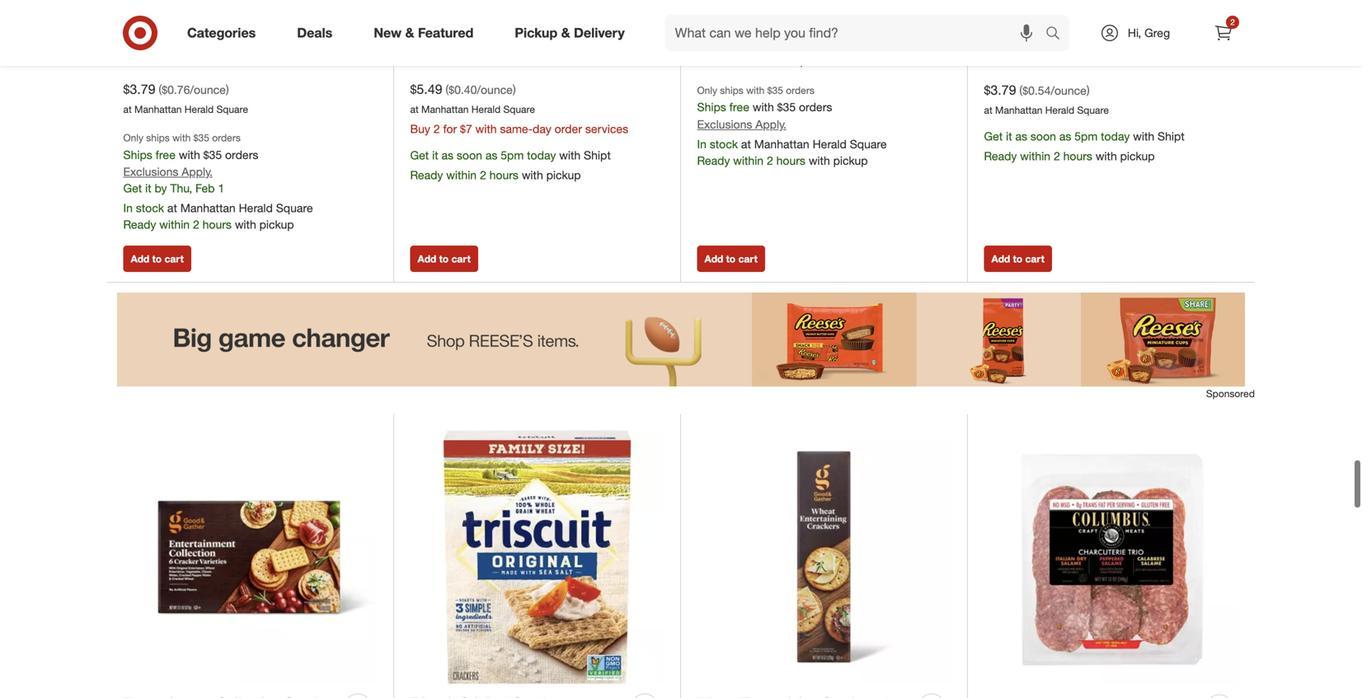 Task type: vqa. For each thing, say whether or not it's contained in the screenshot.
-'s free
yes



Task type: locate. For each thing, give the bounding box(es) containing it.
0 vertical spatial it
[[1006, 124, 1013, 139]]

at inside $3.79 ( $0.76 /ounce ) at manhattan herald square
[[123, 98, 132, 110]]

snap for get
[[984, 40, 1015, 55]]

1 horizontal spatial apply.
[[756, 112, 787, 127]]

new & featured
[[374, 25, 474, 41]]

/ounce down search 'button'
[[1051, 78, 1087, 93]]

0 horizontal spatial in
[[123, 196, 133, 210]]

only ships with $35 orders ships free with $35 orders exclusions apply. get it by thu, feb 1 in stock at  manhattan herald square ready within 2 hours with pickup
[[123, 127, 313, 227]]

advertisement element
[[107, 288, 1255, 382]]

ships down $3.69
[[697, 95, 726, 109]]

snap ebt eligible down 1500
[[123, 40, 218, 54]]

cart
[[165, 248, 184, 260], [452, 248, 471, 260], [739, 248, 758, 260], [1026, 248, 1045, 260]]

for
[[443, 117, 457, 131]]

feb
[[196, 176, 215, 191]]

0 vertical spatial ships
[[720, 79, 744, 92]]

ready inside only ships with $35 orders ships free with $35 orders exclusions apply. in stock at  manhattan herald square ready within 2 hours with pickup
[[697, 148, 730, 163]]

only inside only ships with $35 orders ships free with $35 orders exclusions apply. in stock at  manhattan herald square ready within 2 hours with pickup
[[697, 79, 718, 92]]

0 vertical spatial today
[[1101, 124, 1130, 139]]

day
[[533, 117, 552, 131]]

1 horizontal spatial soon
[[1031, 124, 1056, 139]]

in inside "only ships with $35 orders ships free with $35 orders exclusions apply. get it by thu, feb 1 in stock at  manhattan herald square ready within 2 hours with pickup"
[[123, 196, 133, 210]]

as
[[1016, 124, 1028, 139], [1060, 124, 1072, 139], [442, 143, 454, 158], [486, 143, 498, 158]]

ebt for get
[[1018, 40, 1040, 55]]

1 horizontal spatial only
[[697, 79, 718, 92]]

-
[[733, 29, 738, 45]]

0 vertical spatial exclusions apply. button
[[697, 111, 787, 128]]

to for $0.40
[[439, 248, 449, 260]]

/ounce for $0.40
[[477, 77, 513, 92]]

5pm
[[1075, 124, 1098, 139], [501, 143, 524, 158]]

1 horizontal spatial exclusions apply. button
[[697, 111, 787, 128]]

0 vertical spatial in
[[697, 132, 707, 146]]

) for $0.40
[[513, 77, 516, 92]]

add to cart button for $4.99
[[697, 241, 765, 267]]

1 horizontal spatial in
[[697, 132, 707, 146]]

ships down $3.79 ( $0.76 /ounce ) at manhattan herald square
[[146, 127, 170, 139]]

2 & from the left
[[561, 25, 570, 41]]

1 vertical spatial today
[[527, 143, 556, 158]]

1 vertical spatial in
[[123, 196, 133, 210]]

$3.79
[[123, 76, 155, 92], [984, 77, 1017, 93]]

free down $3.69 - $4.99 at manhattan herald square
[[730, 95, 750, 109]]

$3.79 ( $0.76 /ounce ) at manhattan herald square
[[123, 76, 248, 110]]

0 horizontal spatial $3.79
[[123, 76, 155, 92]]

thu,
[[170, 176, 192, 191]]

columbus salame sampler deli meats - 12oz image
[[984, 425, 1239, 680], [984, 425, 1239, 680]]

snap for only
[[123, 40, 154, 54]]

1 add from the left
[[131, 248, 150, 260]]

5pm down 'same-'
[[501, 143, 524, 158]]

1 vertical spatial soon
[[457, 143, 482, 158]]

manhattan
[[709, 50, 756, 63], [134, 98, 182, 110], [422, 98, 469, 110], [996, 99, 1043, 111], [754, 132, 810, 146], [180, 196, 236, 210]]

apply. up 'feb'
[[182, 160, 213, 174]]

apply. inside "only ships with $35 orders ships free with $35 orders exclusions apply. get it by thu, feb 1 in stock at  manhattan herald square ready within 2 hours with pickup"
[[182, 160, 213, 174]]

) right $0.76
[[226, 77, 229, 92]]

exclusions apply. button up the by
[[123, 159, 213, 175]]

featured
[[418, 25, 474, 41]]

0 horizontal spatial today
[[527, 143, 556, 158]]

eligible down 1670
[[1043, 40, 1079, 55]]

ships for $3.79
[[123, 143, 152, 157]]

free
[[730, 95, 750, 109], [156, 143, 176, 157]]

( for $0.40
[[446, 77, 449, 92]]

4 cart from the left
[[1026, 248, 1045, 260]]

orders
[[786, 79, 815, 92], [799, 95, 833, 109], [212, 127, 241, 139], [225, 143, 258, 157]]

)
[[226, 77, 229, 92], [513, 77, 516, 92], [1087, 78, 1090, 93]]

0 horizontal spatial exclusions apply. button
[[123, 159, 213, 175]]

2
[[1231, 17, 1235, 27], [434, 117, 440, 131], [1054, 144, 1060, 158], [767, 148, 773, 163], [480, 163, 486, 177], [193, 212, 199, 227]]

eligible for only
[[182, 40, 218, 54]]

at inside $3.69 - $4.99 at manhattan herald square
[[697, 50, 706, 63]]

0 horizontal spatial )
[[226, 77, 229, 92]]

snap ebt eligible down 1670
[[984, 40, 1079, 55]]

0 horizontal spatial eligible
[[182, 40, 218, 54]]

0 horizontal spatial shipt
[[584, 143, 611, 158]]

sponsored
[[1206, 383, 1255, 395]]

$3.79 inside $3.79 ( $0.76 /ounce ) at manhattan herald square
[[123, 76, 155, 92]]

apply.
[[756, 112, 787, 127], [182, 160, 213, 174]]

stock inside only ships with $35 orders ships free with $35 orders exclusions apply. in stock at  manhattan herald square ready within 2 hours with pickup
[[710, 132, 738, 146]]

herald inside $3.79 ( $0.76 /ounce ) at manhattan herald square
[[185, 98, 214, 110]]

add for $4.99
[[705, 248, 724, 260]]

1 vertical spatial it
[[432, 143, 438, 158]]

ships inside "only ships with $35 orders ships free with $35 orders exclusions apply. get it by thu, feb 1 in stock at  manhattan herald square ready within 2 hours with pickup"
[[146, 127, 170, 139]]

0 horizontal spatial apply.
[[182, 160, 213, 174]]

2 inside $5.49 ( $0.40 /ounce ) at manhattan herald square buy 2 for $7 with same-day order services
[[434, 117, 440, 131]]

1 vertical spatial apply.
[[182, 160, 213, 174]]

3 to from the left
[[726, 248, 736, 260]]

1 horizontal spatial get it as soon as 5pm today with shipt ready within 2 hours with pickup
[[984, 124, 1185, 158]]

4 add to cart from the left
[[992, 248, 1045, 260]]

) up 'same-'
[[513, 77, 516, 92]]

it left the by
[[145, 176, 151, 191]]

add to cart for $0.40
[[418, 248, 471, 260]]

free up the by
[[156, 143, 176, 157]]

pickup & delivery link
[[501, 15, 646, 51]]

& for new
[[405, 25, 414, 41]]

1 add to cart button from the left
[[123, 241, 191, 267]]

1 horizontal spatial ships
[[697, 95, 726, 109]]

0 horizontal spatial snap ebt eligible
[[123, 40, 218, 54]]

today down day
[[527, 143, 556, 158]]

exclusions
[[697, 112, 753, 127], [123, 160, 178, 174]]

snap ebt eligible down 1574
[[410, 40, 505, 54]]

2 add to cart from the left
[[418, 248, 471, 260]]

herald inside $3.69 - $4.99 at manhattan herald square
[[759, 50, 788, 63]]

ships
[[720, 79, 744, 92], [146, 127, 170, 139]]

3 add to cart from the left
[[705, 248, 758, 260]]

) inside $5.49 ( $0.40 /ounce ) at manhattan herald square buy 2 for $7 with same-day order services
[[513, 77, 516, 92]]

add for $0.76
[[131, 248, 150, 260]]

soon for $5.49
[[457, 143, 482, 158]]

1 horizontal spatial free
[[730, 95, 750, 109]]

manhattan inside $3.79 ( $0.76 /ounce ) at manhattan herald square
[[134, 98, 182, 110]]

2 horizontal spatial snap
[[984, 40, 1015, 55]]

1 horizontal spatial ebt
[[444, 40, 466, 54]]

/ounce up 'same-'
[[477, 77, 513, 92]]

at
[[697, 50, 706, 63], [123, 98, 132, 110], [410, 98, 419, 110], [984, 99, 993, 111], [741, 132, 751, 146], [167, 196, 177, 210]]

0 horizontal spatial ships
[[146, 127, 170, 139]]

soon for $3.79
[[1031, 124, 1056, 139]]

& inside pickup & delivery 'link'
[[561, 25, 570, 41]]

within
[[1020, 144, 1051, 158], [733, 148, 764, 163], [446, 163, 477, 177], [159, 212, 190, 227]]

square inside $5.49 ( $0.40 /ounce ) at manhattan herald square buy 2 for $7 with same-day order services
[[503, 98, 535, 110]]

1 horizontal spatial )
[[513, 77, 516, 92]]

2 horizontal spatial (
[[1020, 78, 1023, 93]]

1 vertical spatial free
[[156, 143, 176, 157]]

1 horizontal spatial /ounce
[[477, 77, 513, 92]]

snap ebt eligible for only
[[123, 40, 218, 54]]

1 vertical spatial ships
[[123, 143, 152, 157]]

/ounce for $0.76
[[190, 77, 226, 92]]

square
[[790, 50, 822, 63], [216, 98, 248, 110], [503, 98, 535, 110], [1078, 99, 1109, 111], [850, 132, 887, 146], [276, 196, 313, 210]]

2 cart from the left
[[452, 248, 471, 260]]

it for $5.49
[[432, 143, 438, 158]]

0 horizontal spatial get it as soon as 5pm today with shipt ready within 2 hours with pickup
[[410, 143, 611, 177]]

1592
[[748, 4, 770, 17]]

ships down $3.69 - $4.99 at manhattan herald square
[[720, 79, 744, 92]]

pickup
[[1121, 144, 1155, 158], [834, 148, 868, 163], [547, 163, 581, 177], [259, 212, 294, 227]]

add to cart button for $0.40
[[410, 241, 478, 267]]

1 horizontal spatial 5pm
[[1075, 124, 1098, 139]]

eligible
[[182, 40, 218, 54], [469, 40, 505, 54], [1043, 40, 1079, 55]]

0 vertical spatial stock
[[710, 132, 738, 146]]

0 horizontal spatial it
[[145, 176, 151, 191]]

snap
[[123, 40, 154, 54], [410, 40, 441, 54], [984, 40, 1015, 55]]

get for $3.79
[[984, 124, 1003, 139]]

exclusions for $3.69
[[697, 112, 753, 127]]

2 horizontal spatial /ounce
[[1051, 78, 1087, 93]]

exclusions apply. button for $0.76
[[123, 159, 213, 175]]

1 to from the left
[[152, 248, 162, 260]]

0 vertical spatial 5pm
[[1075, 124, 1098, 139]]

today
[[1101, 124, 1130, 139], [527, 143, 556, 158]]

(
[[159, 77, 162, 92], [446, 77, 449, 92], [1020, 78, 1023, 93]]

4 add to cart button from the left
[[984, 241, 1052, 267]]

with
[[746, 79, 765, 92], [753, 95, 774, 109], [476, 117, 497, 131], [1133, 124, 1155, 139], [172, 127, 191, 139], [179, 143, 200, 157], [559, 143, 581, 158], [1096, 144, 1117, 158], [809, 148, 830, 163], [522, 163, 543, 177], [235, 212, 256, 227]]

at inside $5.49 ( $0.40 /ounce ) at manhattan herald square buy 2 for $7 with same-day order services
[[410, 98, 419, 110]]

today down $3.79 ( $0.54 /ounce ) at manhattan herald square
[[1101, 124, 1130, 139]]

0 horizontal spatial ships
[[123, 143, 152, 157]]

$3.79 inside $3.79 ( $0.54 /ounce ) at manhattan herald square
[[984, 77, 1017, 93]]

1 cart from the left
[[165, 248, 184, 260]]

0 horizontal spatial 5pm
[[501, 143, 524, 158]]

exclusions apply. button
[[697, 111, 787, 128], [123, 159, 213, 175]]

within inside "only ships with $35 orders ships free with $35 orders exclusions apply. get it by thu, feb 1 in stock at  manhattan herald square ready within 2 hours with pickup"
[[159, 212, 190, 227]]

deals link
[[283, 15, 353, 51]]

0 horizontal spatial stock
[[136, 196, 164, 210]]

1 vertical spatial shipt
[[584, 143, 611, 158]]

0 horizontal spatial get
[[123, 176, 142, 191]]

search button
[[1038, 15, 1078, 54]]

free inside only ships with $35 orders ships free with $35 orders exclusions apply. in stock at  manhattan herald square ready within 2 hours with pickup
[[730, 95, 750, 109]]

snap ebt eligible
[[123, 40, 218, 54], [410, 40, 505, 54], [984, 40, 1079, 55]]

add to cart for $0.76
[[131, 248, 184, 260]]

hi,
[[1128, 26, 1142, 40]]

manhattan inside $5.49 ( $0.40 /ounce ) at manhattan herald square buy 2 for $7 with same-day order services
[[422, 98, 469, 110]]

square inside $3.79 ( $0.76 /ounce ) at manhattan herald square
[[216, 98, 248, 110]]

exclusions inside "only ships with $35 orders ships free with $35 orders exclusions apply. get it by thu, feb 1 in stock at  manhattan herald square ready within 2 hours with pickup"
[[123, 160, 178, 174]]

categories
[[187, 25, 256, 41]]

2 horizontal spatial it
[[1006, 124, 1013, 139]]

$0.40
[[449, 77, 477, 92]]

) inside $3.79 ( $0.76 /ounce ) at manhattan herald square
[[226, 77, 229, 92]]

1 vertical spatial only
[[123, 127, 143, 139]]

ships down $3.79 ( $0.76 /ounce ) at manhattan herald square
[[123, 143, 152, 157]]

1 horizontal spatial shipt
[[1158, 124, 1185, 139]]

greg
[[1145, 26, 1170, 40]]

to
[[152, 248, 162, 260], [439, 248, 449, 260], [726, 248, 736, 260], [1013, 248, 1023, 260]]

exclusions inside only ships with $35 orders ships free with $35 orders exclusions apply. in stock at  manhattan herald square ready within 2 hours with pickup
[[697, 112, 753, 127]]

soon
[[1031, 124, 1056, 139], [457, 143, 482, 158]]

services
[[585, 117, 629, 131]]

exclusions up the by
[[123, 160, 178, 174]]

1 vertical spatial exclusions
[[123, 160, 178, 174]]

add to cart button
[[123, 241, 191, 267], [410, 241, 478, 267], [697, 241, 765, 267], [984, 241, 1052, 267]]

stock
[[710, 132, 738, 146], [136, 196, 164, 210]]

3 add from the left
[[705, 248, 724, 260]]

2 add to cart button from the left
[[410, 241, 478, 267]]

only
[[697, 79, 718, 92], [123, 127, 143, 139]]

/ounce inside $5.49 ( $0.40 /ounce ) at manhattan herald square buy 2 for $7 with same-day order services
[[477, 77, 513, 92]]

1 horizontal spatial ships
[[720, 79, 744, 92]]

stock inside "only ships with $35 orders ships free with $35 orders exclusions apply. get it by thu, feb 1 in stock at  manhattan herald square ready within 2 hours with pickup"
[[136, 196, 164, 210]]

2 horizontal spatial ebt
[[1018, 40, 1040, 55]]

herald inside "only ships with $35 orders ships free with $35 orders exclusions apply. get it by thu, feb 1 in stock at  manhattan herald square ready within 2 hours with pickup"
[[239, 196, 273, 210]]

free for (
[[156, 143, 176, 157]]

$3.79 for $0.54
[[984, 77, 1017, 93]]

ebt
[[157, 40, 179, 54], [444, 40, 466, 54], [1018, 40, 1040, 55]]

0 vertical spatial only
[[697, 79, 718, 92]]

1574 link
[[410, 15, 664, 29]]

add
[[131, 248, 150, 260], [418, 248, 437, 260], [705, 248, 724, 260], [992, 248, 1011, 260]]

search
[[1038, 26, 1078, 43]]

only down $3.69
[[697, 79, 718, 92]]

ebt down 1670
[[1018, 40, 1040, 55]]

1500
[[174, 16, 196, 28]]

snap up $3.79 ( $0.76 /ounce ) at manhattan herald square
[[123, 40, 154, 54]]

triscuit original crackers image
[[410, 425, 664, 679], [410, 425, 664, 679]]

2 add from the left
[[418, 248, 437, 260]]

wheat entertaining cracker - 8oz - good & gather™ image
[[697, 425, 951, 679], [697, 425, 951, 679]]

ships
[[697, 95, 726, 109], [123, 143, 152, 157]]

1 vertical spatial stock
[[136, 196, 164, 210]]

eligible for get
[[1043, 40, 1079, 55]]

soon down $7
[[457, 143, 482, 158]]

it for $3.79
[[1006, 124, 1013, 139]]

1 horizontal spatial (
[[446, 77, 449, 92]]

0 vertical spatial ships
[[697, 95, 726, 109]]

entertainment collection cracker variety  - 13.1oz - good & gather™ image
[[123, 425, 377, 679], [123, 425, 377, 679]]

1 vertical spatial exclusions apply. button
[[123, 159, 213, 175]]

0 vertical spatial soon
[[1031, 124, 1056, 139]]

1 & from the left
[[405, 25, 414, 41]]

/ounce inside $3.79 ( $0.76 /ounce ) at manhattan herald square
[[190, 77, 226, 92]]

5pm down $3.79 ( $0.54 /ounce ) at manhattan herald square
[[1075, 124, 1098, 139]]

get
[[984, 124, 1003, 139], [410, 143, 429, 158], [123, 176, 142, 191]]

hours
[[1064, 144, 1093, 158], [777, 148, 806, 163], [490, 163, 519, 177], [203, 212, 232, 227]]

only inside "only ships with $35 orders ships free with $35 orders exclusions apply. get it by thu, feb 1 in stock at  manhattan herald square ready within 2 hours with pickup"
[[123, 127, 143, 139]]

/ounce
[[190, 77, 226, 92], [477, 77, 513, 92], [1051, 78, 1087, 93]]

categories link
[[173, 15, 276, 51]]

3 cart from the left
[[739, 248, 758, 260]]

4 add from the left
[[992, 248, 1011, 260]]

apply. down $3.69 - $4.99 at manhattan herald square
[[756, 112, 787, 127]]

( inside $3.79 ( $0.54 /ounce ) at manhattan herald square
[[1020, 78, 1023, 93]]

add to cart
[[131, 248, 184, 260], [418, 248, 471, 260], [705, 248, 758, 260], [992, 248, 1045, 260]]

( inside $3.79 ( $0.76 /ounce ) at manhattan herald square
[[159, 77, 162, 92]]

& right new
[[405, 25, 414, 41]]

0 horizontal spatial ebt
[[157, 40, 179, 54]]

herald inside $5.49 ( $0.40 /ounce ) at manhattan herald square buy 2 for $7 with same-day order services
[[472, 98, 501, 110]]

free inside "only ships with $35 orders ships free with $35 orders exclusions apply. get it by thu, feb 1 in stock at  manhattan herald square ready within 2 hours with pickup"
[[156, 143, 176, 157]]

only down $3.79 ( $0.76 /ounce ) at manhattan herald square
[[123, 127, 143, 139]]

snap up $5.49
[[410, 40, 441, 54]]

to for $0.76
[[152, 248, 162, 260]]

hours inside only ships with $35 orders ships free with $35 orders exclusions apply. in stock at  manhattan herald square ready within 2 hours with pickup
[[777, 148, 806, 163]]

1 add to cart from the left
[[131, 248, 184, 260]]

0 horizontal spatial /ounce
[[190, 77, 226, 92]]

get down buy
[[410, 143, 429, 158]]

0 vertical spatial free
[[730, 95, 750, 109]]

ebt down 1500
[[157, 40, 179, 54]]

0 vertical spatial apply.
[[756, 112, 787, 127]]

shipt
[[1158, 124, 1185, 139], [584, 143, 611, 158]]

2 horizontal spatial get
[[984, 124, 1003, 139]]

ships inside only ships with $35 orders ships free with $35 orders exclusions apply. in stock at  manhattan herald square ready within 2 hours with pickup
[[720, 79, 744, 92]]

/ounce down categories at the top of page
[[190, 77, 226, 92]]

2 horizontal spatial snap ebt eligible
[[984, 40, 1079, 55]]

with inside $5.49 ( $0.40 /ounce ) at manhattan herald square buy 2 for $7 with same-day order services
[[476, 117, 497, 131]]

manhattan inside only ships with $35 orders ships free with $35 orders exclusions apply. in stock at  manhattan herald square ready within 2 hours with pickup
[[754, 132, 810, 146]]

get down $3.79 ( $0.54 /ounce ) at manhattan herald square
[[984, 124, 1003, 139]]

to for $4.99
[[726, 248, 736, 260]]

snap left search 'button'
[[984, 40, 1015, 55]]

in
[[697, 132, 707, 146], [123, 196, 133, 210]]

0 vertical spatial shipt
[[1158, 124, 1185, 139]]

ebt down 1574
[[444, 40, 466, 54]]

1 horizontal spatial $3.79
[[984, 77, 1017, 93]]

pickup
[[515, 25, 558, 41]]

exclusions for $3.79
[[123, 160, 178, 174]]

$35
[[768, 79, 783, 92], [777, 95, 796, 109], [193, 127, 209, 139], [203, 143, 222, 157]]

apply. inside only ships with $35 orders ships free with $35 orders exclusions apply. in stock at  manhattan herald square ready within 2 hours with pickup
[[756, 112, 787, 127]]

get it as soon as 5pm today with shipt ready within 2 hours with pickup down $3.79 ( $0.54 /ounce ) at manhattan herald square
[[984, 124, 1185, 158]]

add to cart for $4.99
[[705, 248, 758, 260]]

add for $0.40
[[418, 248, 437, 260]]

2 vertical spatial it
[[145, 176, 151, 191]]

ready
[[984, 144, 1017, 158], [697, 148, 730, 163], [410, 163, 443, 177], [123, 212, 156, 227]]

manhattan inside "only ships with $35 orders ships free with $35 orders exclusions apply. get it by thu, feb 1 in stock at  manhattan herald square ready within 2 hours with pickup"
[[180, 196, 236, 210]]

1 vertical spatial 5pm
[[501, 143, 524, 158]]

get left the by
[[123, 176, 142, 191]]

2 inside "only ships with $35 orders ships free with $35 orders exclusions apply. get it by thu, feb 1 in stock at  manhattan herald square ready within 2 hours with pickup"
[[193, 212, 199, 227]]

it
[[1006, 124, 1013, 139], [432, 143, 438, 158], [145, 176, 151, 191]]

it down $5.49
[[432, 143, 438, 158]]

1574
[[461, 16, 483, 28]]

add to cart button for $0.54
[[984, 241, 1052, 267]]

) right $0.54 at the top right of page
[[1087, 78, 1090, 93]]

1 horizontal spatial exclusions
[[697, 112, 753, 127]]

$3.79 left $0.76
[[123, 76, 155, 92]]

1 vertical spatial get
[[410, 143, 429, 158]]

1 horizontal spatial get
[[410, 143, 429, 158]]

) inside $3.79 ( $0.54 /ounce ) at manhattan herald square
[[1087, 78, 1090, 93]]

1 horizontal spatial &
[[561, 25, 570, 41]]

2 vertical spatial get
[[123, 176, 142, 191]]

0 horizontal spatial &
[[405, 25, 414, 41]]

herald
[[759, 50, 788, 63], [185, 98, 214, 110], [472, 98, 501, 110], [1046, 99, 1075, 111], [813, 132, 847, 146], [239, 196, 273, 210]]

ready inside "only ships with $35 orders ships free with $35 orders exclusions apply. get it by thu, feb 1 in stock at  manhattan herald square ready within 2 hours with pickup"
[[123, 212, 156, 227]]

2 to from the left
[[439, 248, 449, 260]]

2 horizontal spatial eligible
[[1043, 40, 1079, 55]]

0 horizontal spatial free
[[156, 143, 176, 157]]

exclusions apply. button down $3.69 - $4.99 at manhattan herald square
[[697, 111, 787, 128]]

exclusions down $3.69 - $4.99 at manhattan herald square
[[697, 112, 753, 127]]

3 add to cart button from the left
[[697, 241, 765, 267]]

/ounce inside $3.79 ( $0.54 /ounce ) at manhattan herald square
[[1051, 78, 1087, 93]]

2 horizontal spatial )
[[1087, 78, 1090, 93]]

0 horizontal spatial only
[[123, 127, 143, 139]]

4 to from the left
[[1013, 248, 1023, 260]]

5pm for $5.49
[[501, 143, 524, 158]]

1 horizontal spatial it
[[432, 143, 438, 158]]

1 vertical spatial ships
[[146, 127, 170, 139]]

& inside new & featured "link"
[[405, 25, 414, 41]]

0 horizontal spatial soon
[[457, 143, 482, 158]]

it down $3.79 ( $0.54 /ounce ) at manhattan herald square
[[1006, 124, 1013, 139]]

0 vertical spatial exclusions
[[697, 112, 753, 127]]

0 vertical spatial get
[[984, 124, 1003, 139]]

&
[[405, 25, 414, 41], [561, 25, 570, 41]]

0 horizontal spatial snap
[[123, 40, 154, 54]]

get for $5.49
[[410, 143, 429, 158]]

0 horizontal spatial (
[[159, 77, 162, 92]]

1 horizontal spatial today
[[1101, 124, 1130, 139]]

ships inside "only ships with $35 orders ships free with $35 orders exclusions apply. get it by thu, feb 1 in stock at  manhattan herald square ready within 2 hours with pickup"
[[123, 143, 152, 157]]

2 inside only ships with $35 orders ships free with $35 orders exclusions apply. in stock at  manhattan herald square ready within 2 hours with pickup
[[767, 148, 773, 163]]

eligible down 1574
[[469, 40, 505, 54]]

0 horizontal spatial exclusions
[[123, 160, 178, 174]]

soon down $3.79 ( $0.54 /ounce ) at manhattan herald square
[[1031, 124, 1056, 139]]

ships inside only ships with $35 orders ships free with $35 orders exclusions apply. in stock at  manhattan herald square ready within 2 hours with pickup
[[697, 95, 726, 109]]

1 horizontal spatial stock
[[710, 132, 738, 146]]

get it as soon as 5pm today with shipt ready within 2 hours with pickup
[[984, 124, 1185, 158], [410, 143, 611, 177]]

snap ebt eligible for get
[[984, 40, 1079, 55]]

eligible down 1500
[[182, 40, 218, 54]]

& right the 'pickup'
[[561, 25, 570, 41]]

( inside $5.49 ( $0.40 /ounce ) at manhattan herald square buy 2 for $7 with same-day order services
[[446, 77, 449, 92]]

get it as soon as 5pm today with shipt ready within 2 hours with pickup down 'same-'
[[410, 143, 611, 177]]

$3.79 left $0.54 at the top right of page
[[984, 77, 1017, 93]]

delivery
[[574, 25, 625, 41]]



Task type: describe. For each thing, give the bounding box(es) containing it.
pickup inside only ships with $35 orders ships free with $35 orders exclusions apply. in stock at  manhattan herald square ready within 2 hours with pickup
[[834, 148, 868, 163]]

cart for $0.54
[[1026, 248, 1045, 260]]

$4.99
[[742, 29, 774, 45]]

1
[[218, 176, 224, 191]]

within inside only ships with $35 orders ships free with $35 orders exclusions apply. in stock at  manhattan herald square ready within 2 hours with pickup
[[733, 148, 764, 163]]

new & featured link
[[360, 15, 494, 51]]

hours inside "only ships with $35 orders ships free with $35 orders exclusions apply. get it by thu, feb 1 in stock at  manhattan herald square ready within 2 hours with pickup"
[[203, 212, 232, 227]]

cart for $4.99
[[739, 248, 758, 260]]

1 horizontal spatial snap ebt eligible
[[410, 40, 505, 54]]

only ships with $35 orders ships free with $35 orders exclusions apply. in stock at  manhattan herald square ready within 2 hours with pickup
[[697, 79, 887, 163]]

1 horizontal spatial eligible
[[469, 40, 505, 54]]

$5.49 ( $0.40 /ounce ) at manhattan herald square buy 2 for $7 with same-day order services
[[410, 76, 629, 131]]

new
[[374, 25, 402, 41]]

( for $0.54
[[1020, 78, 1023, 93]]

same-
[[500, 117, 533, 131]]

to for $0.54
[[1013, 248, 1023, 260]]

today for $5.49
[[527, 143, 556, 158]]

$7
[[460, 117, 472, 131]]

& for pickup
[[561, 25, 570, 41]]

herald inside only ships with $35 orders ships free with $35 orders exclusions apply. in stock at  manhattan herald square ready within 2 hours with pickup
[[813, 132, 847, 146]]

/ounce for $0.54
[[1051, 78, 1087, 93]]

at inside $3.79 ( $0.54 /ounce ) at manhattan herald square
[[984, 99, 993, 111]]

pickup & delivery
[[515, 25, 625, 41]]

add for $0.54
[[992, 248, 1011, 260]]

1670
[[1036, 16, 1058, 29]]

What can we help you find? suggestions appear below search field
[[665, 15, 1050, 51]]

at inside "only ships with $35 orders ships free with $35 orders exclusions apply. get it by thu, feb 1 in stock at  manhattan herald square ready within 2 hours with pickup"
[[167, 196, 177, 210]]

pickup inside "only ships with $35 orders ships free with $35 orders exclusions apply. get it by thu, feb 1 in stock at  manhattan herald square ready within 2 hours with pickup"
[[259, 212, 294, 227]]

square inside only ships with $35 orders ships free with $35 orders exclusions apply. in stock at  manhattan herald square ready within 2 hours with pickup
[[850, 132, 887, 146]]

$3.79 ( $0.54 /ounce ) at manhattan herald square
[[984, 77, 1109, 111]]

cart for $0.76
[[165, 248, 184, 260]]

get it as soon as 5pm today with shipt ready within 2 hours with pickup for $5.49
[[410, 143, 611, 177]]

in inside only ships with $35 orders ships free with $35 orders exclusions apply. in stock at  manhattan herald square ready within 2 hours with pickup
[[697, 132, 707, 146]]

it inside "only ships with $35 orders ships free with $35 orders exclusions apply. get it by thu, feb 1 in stock at  manhattan herald square ready within 2 hours with pickup"
[[145, 176, 151, 191]]

get it as soon as 5pm today with shipt ready within 2 hours with pickup for $3.79
[[984, 124, 1185, 158]]

$5.49
[[410, 76, 443, 92]]

$3.69
[[697, 29, 730, 45]]

$3.79 for $0.76
[[123, 76, 155, 92]]

square inside $3.69 - $4.99 at manhattan herald square
[[790, 50, 822, 63]]

manhattan inside $3.79 ( $0.54 /ounce ) at manhattan herald square
[[996, 99, 1043, 111]]

1670 link
[[984, 16, 1239, 30]]

only for $3.69
[[697, 79, 718, 92]]

ships for $3.79
[[146, 127, 170, 139]]

) for $0.76
[[226, 77, 229, 92]]

apply. for $4.99
[[756, 112, 787, 127]]

shipt for $5.49
[[584, 143, 611, 158]]

manhattan inside $3.69 - $4.99 at manhattan herald square
[[709, 50, 756, 63]]

exclusions apply. button for $4.99
[[697, 111, 787, 128]]

ships for $3.69
[[697, 95, 726, 109]]

apply. for $0.76
[[182, 160, 213, 174]]

buy
[[410, 117, 430, 131]]

free for -
[[730, 95, 750, 109]]

1 horizontal spatial snap
[[410, 40, 441, 54]]

1592 link
[[697, 3, 951, 18]]

by
[[155, 176, 167, 191]]

herald inside $3.79 ( $0.54 /ounce ) at manhattan herald square
[[1046, 99, 1075, 111]]

ebt for only
[[157, 40, 179, 54]]

get inside "only ships with $35 orders ships free with $35 orders exclusions apply. get it by thu, feb 1 in stock at  manhattan herald square ready within 2 hours with pickup"
[[123, 176, 142, 191]]

( for $0.76
[[159, 77, 162, 92]]

at inside only ships with $35 orders ships free with $35 orders exclusions apply. in stock at  manhattan herald square ready within 2 hours with pickup
[[741, 132, 751, 146]]

5pm for $3.79
[[1075, 124, 1098, 139]]

add to cart button for $0.76
[[123, 241, 191, 267]]

$0.76
[[162, 77, 190, 92]]

) for $0.54
[[1087, 78, 1090, 93]]

hi, greg
[[1128, 26, 1170, 40]]

square inside "only ships with $35 orders ships free with $35 orders exclusions apply. get it by thu, feb 1 in stock at  manhattan herald square ready within 2 hours with pickup"
[[276, 196, 313, 210]]

shipt for $3.79
[[1158, 124, 1185, 139]]

2 link
[[1206, 15, 1242, 51]]

today for $3.79
[[1101, 124, 1130, 139]]

order
[[555, 117, 582, 131]]

square inside $3.79 ( $0.54 /ounce ) at manhattan herald square
[[1078, 99, 1109, 111]]

deals
[[297, 25, 333, 41]]

cart for $0.40
[[452, 248, 471, 260]]

1500 link
[[123, 15, 377, 29]]

$0.54
[[1023, 78, 1051, 93]]

add to cart for $0.54
[[992, 248, 1045, 260]]

only for $3.79
[[123, 127, 143, 139]]

$3.69 - $4.99 at manhattan herald square
[[697, 29, 822, 63]]

ships for $3.69
[[720, 79, 744, 92]]



